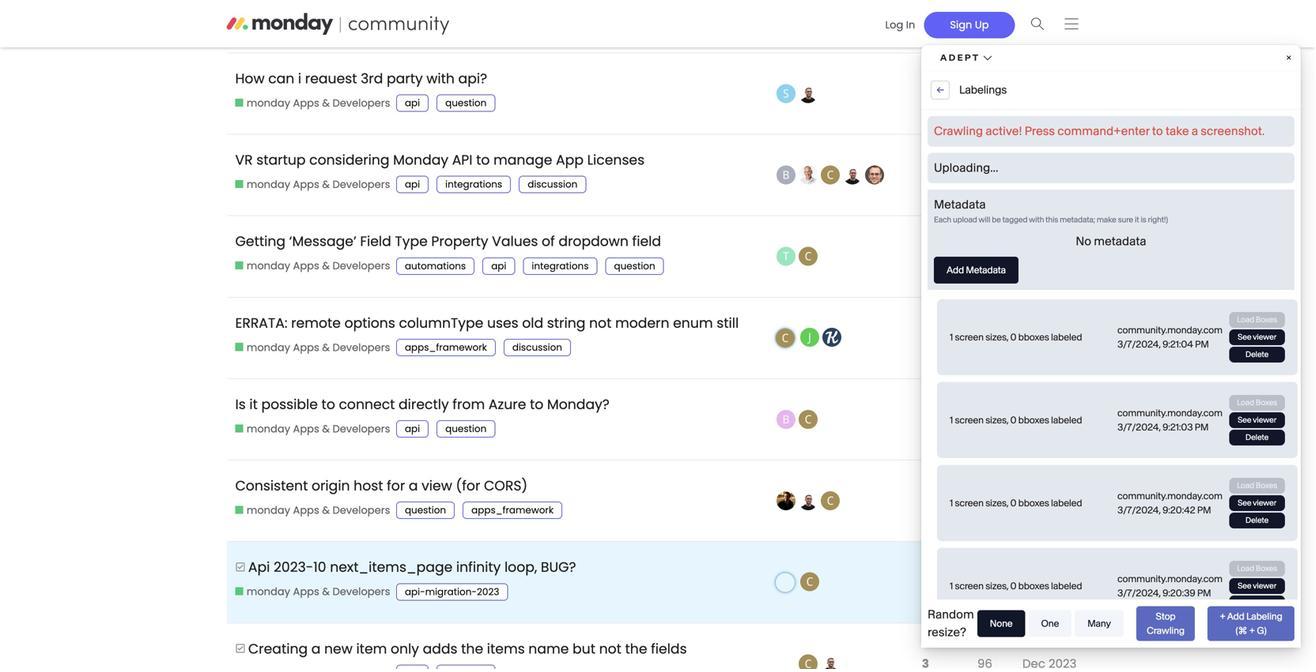 Task type: locate. For each thing, give the bounding box(es) containing it.
but
[[573, 640, 595, 659]]

tags list down infinity
[[396, 584, 516, 601]]

dec right 142
[[1022, 411, 1045, 428]]

6 & from the top
[[322, 422, 330, 436]]

jan 3 link
[[1030, 0, 1069, 32]]

for
[[387, 477, 405, 496]]

3 & from the top
[[322, 178, 330, 192]]

apps down startup
[[293, 178, 319, 192]]

dec 2023 link right 111
[[1018, 481, 1081, 522]]

1 button left 73
[[919, 76, 932, 111]]

1 vertical spatial apps_framework
[[471, 504, 554, 517]]

monday apps & developers link for origin
[[235, 504, 390, 518]]

1 apps from the top
[[293, 14, 319, 29]]

&
[[322, 14, 330, 29], [322, 96, 330, 110], [322, 178, 330, 192], [322, 259, 330, 273], [322, 341, 330, 355], [322, 422, 330, 436], [322, 504, 330, 518], [322, 585, 330, 600]]

2023 for consistent origin host for a view (for cors)
[[1049, 493, 1077, 510]]

6 monday apps & developers from the top
[[247, 422, 390, 436]]

cody - most recent poster image for is it possible to connect directly from azure to monday?
[[799, 410, 818, 429]]

0 horizontal spatial matias - most recent poster image
[[799, 84, 818, 103]]

5 & from the top
[[322, 341, 330, 355]]

3rd
[[361, 69, 383, 88]]

api down party
[[405, 97, 420, 110]]

0 horizontal spatial a
[[311, 640, 321, 659]]

2 & from the top
[[322, 96, 330, 110]]

dec 2023 link for errata: remote options columntype uses old string not modern enum still
[[1018, 318, 1081, 359]]

discussion link
[[519, 176, 586, 193], [504, 339, 571, 357]]

dec 2023 right 111
[[1022, 493, 1077, 510]]

monday down getting
[[247, 259, 290, 273]]

tags list down of at the top of page
[[396, 258, 672, 275]]

dan lester - original poster image
[[776, 492, 795, 511]]

how can i reauest 3rd party with api?
[[235, 69, 487, 88]]

search image
[[1031, 18, 1045, 30]]

fields
[[651, 640, 687, 659]]

73
[[978, 85, 992, 102]]

4 monday apps & developers from the top
[[247, 259, 390, 273]]

1 horizontal spatial a
[[409, 477, 418, 496]]

0 vertical spatial 1 button
[[919, 0, 932, 30]]

2 dec 2023 from the top
[[1022, 411, 1077, 428]]

4 & from the top
[[322, 259, 330, 273]]

& for i
[[322, 96, 330, 110]]

new
[[324, 640, 353, 659]]

2 tags list from the top
[[396, 95, 503, 112]]

dec right 111
[[1022, 493, 1045, 510]]

0 horizontal spatial integrations
[[445, 178, 502, 191]]

monday apps & developers down possible at the bottom of the page
[[247, 422, 390, 436]]

dec for is it possible to connect directly from azure to monday?
[[1022, 411, 1045, 428]]

developers for to
[[332, 422, 390, 436]]

4
[[922, 330, 930, 347], [922, 493, 930, 510]]

licenses
[[587, 151, 645, 170]]

host
[[354, 477, 383, 496]]

& for considering
[[322, 178, 330, 192]]

api down values
[[491, 260, 506, 273]]

with
[[426, 69, 455, 88]]

2023 inside "tags" 'list'
[[477, 586, 499, 599]]

3 monday from the top
[[247, 178, 290, 192]]

monday apps & developers link for can
[[235, 96, 390, 110]]

adds
[[423, 640, 457, 659]]

5 monday apps & developers link from the top
[[235, 341, 390, 355]]

integrations link down of at the top of page
[[523, 258, 597, 275]]

consistent
[[235, 477, 308, 496]]

matias - most recent poster image right cody - frequent poster, accepted answer icon at the right
[[821, 655, 840, 670]]

dec 2023
[[1022, 330, 1077, 347], [1022, 411, 1077, 428], [1022, 493, 1077, 510], [1022, 574, 1077, 591]]

apps down possible at the bottom of the page
[[293, 422, 319, 436]]

tags list containing automations
[[396, 258, 672, 275]]

tags list
[[396, 13, 503, 30], [396, 95, 503, 112], [396, 176, 594, 193], [396, 258, 672, 275], [396, 339, 579, 357], [396, 421, 503, 438], [396, 502, 570, 520], [396, 584, 516, 601], [396, 665, 503, 670]]

bug?
[[541, 558, 576, 577]]

cody - most recent poster image
[[799, 247, 818, 266], [799, 410, 818, 429], [821, 492, 840, 511]]

matias - most recent poster image
[[799, 84, 818, 103], [821, 655, 840, 670]]

& for host
[[322, 504, 330, 518]]

remote
[[291, 314, 341, 333]]

2 apps from the top
[[293, 96, 319, 110]]

3 inside button
[[922, 411, 929, 428]]

the right adds
[[461, 640, 483, 659]]

1 vertical spatial 4
[[922, 493, 930, 510]]

1 horizontal spatial 3
[[1059, 3, 1066, 20]]

developers down next_items_page
[[332, 585, 390, 600]]

1 vertical spatial discussion
[[512, 341, 562, 354]]

apps_framework down columntype
[[405, 341, 487, 354]]

2 monday from the top
[[247, 96, 290, 110]]

considering
[[309, 151, 390, 170]]

api link up party
[[396, 13, 429, 30]]

3 developers from the top
[[332, 178, 390, 192]]

apps_framework
[[405, 341, 487, 354], [471, 504, 554, 517]]

8 monday apps & developers from the top
[[247, 585, 390, 600]]

tags list containing question
[[396, 502, 570, 520]]

4 button
[[918, 321, 934, 356], [918, 484, 934, 519]]

2023 right 142
[[1049, 411, 1077, 428]]

vr startup considering monday api to manage app licenses link
[[235, 139, 645, 182]]

dec 2023 link right 253
[[1018, 318, 1081, 359]]

monday apps & developers down 10
[[247, 585, 390, 600]]

7 developers from the top
[[332, 504, 390, 518]]

2023 for is it possible to connect directly from azure to monday?
[[1049, 411, 1077, 428]]

developers down 'field'
[[332, 259, 390, 273]]

3 1 button from the top
[[919, 239, 932, 275]]

1 vertical spatial jan
[[1035, 167, 1057, 184]]

2023 right 253
[[1049, 330, 1077, 347]]

2023 down infinity
[[477, 586, 499, 599]]

apps for remote
[[293, 341, 319, 355]]

monday down api
[[247, 585, 290, 600]]

tags list down with
[[396, 95, 503, 112]]

developers for reauest
[[332, 96, 390, 110]]

question up api?
[[445, 15, 487, 28]]

monday apps & developers link
[[235, 14, 390, 29], [235, 96, 390, 110], [235, 178, 390, 192], [235, 259, 390, 274], [235, 341, 390, 355], [235, 422, 390, 437], [235, 504, 390, 518], [235, 585, 390, 600]]

& down 10
[[322, 585, 330, 600]]

monday down startup
[[247, 178, 290, 192]]

matias - most recent poster image right shay butran - original poster icon
[[799, 84, 818, 103]]

1 vertical spatial cody - most recent poster image
[[799, 410, 818, 429]]

apps for startup
[[293, 178, 319, 192]]

joseph laux - frequent poster image
[[800, 328, 819, 347]]

5 tags list from the top
[[396, 339, 579, 357]]

api 2023-10 next_items_page infinity loop, bug?
[[248, 558, 576, 577]]

developers for columntype
[[332, 341, 390, 355]]

consistent origin host for a view (for cors)
[[235, 477, 528, 496]]

to right api
[[476, 151, 490, 170]]

possible
[[261, 395, 318, 414]]

api link down monday
[[396, 176, 429, 193]]

monday apps & developers for considering
[[247, 178, 390, 192]]

4 dec from the top
[[1022, 574, 1045, 591]]

apps_framework link
[[396, 339, 496, 357], [463, 502, 562, 520]]

4 button for errata: remote options columntype uses old string not modern enum still
[[918, 321, 934, 356]]

monday apps & developers down reauest
[[247, 96, 390, 110]]

cody - most recent poster image right tavor - original poster icon at the right of the page
[[799, 247, 818, 266]]

options
[[344, 314, 395, 333]]

question for 142
[[445, 423, 487, 436]]

& up reauest
[[322, 14, 330, 29]]

1 right in
[[923, 3, 928, 20]]

3 tags list from the top
[[396, 176, 594, 193]]

monday apps & developers
[[247, 14, 390, 29], [247, 96, 390, 110], [247, 178, 390, 192], [247, 259, 390, 273], [247, 341, 390, 355], [247, 422, 390, 436], [247, 504, 390, 518], [247, 585, 390, 600]]

0 vertical spatial 3
[[1059, 3, 1066, 20]]

dec 2023 link
[[1018, 318, 1081, 359], [1018, 399, 1081, 440], [1018, 481, 1081, 522], [1018, 562, 1081, 603]]

api down is it possible to connect directly from azure to monday?
[[405, 423, 420, 436]]

tags list down manage
[[396, 176, 594, 193]]

8 tags list from the top
[[396, 584, 516, 601]]

3 monday apps & developers from the top
[[247, 178, 390, 192]]

not right but
[[599, 640, 621, 659]]

4 button left 253
[[918, 321, 934, 356]]

apps down remote
[[293, 341, 319, 355]]

errata: remote options columntype uses old string not modern enum still link
[[235, 302, 739, 345]]

to left connect
[[321, 395, 335, 414]]

jan right '266'
[[1035, 167, 1057, 184]]

cody - most recent poster image right matias - frequent poster image
[[821, 492, 840, 511]]

developers down how can i reauest 3rd party with api?
[[332, 96, 390, 110]]

8 button
[[918, 157, 933, 193]]

apps down 'message'
[[293, 259, 319, 273]]

monday apps & developers for options
[[247, 341, 390, 355]]

monday apps & developers link down startup
[[235, 178, 390, 192]]

0 vertical spatial matias - most recent poster image
[[799, 84, 818, 103]]

not
[[589, 314, 612, 333], [599, 640, 621, 659]]

1 dec 2023 from the top
[[1022, 330, 1077, 347]]

2 dec 2023 link from the top
[[1018, 399, 1081, 440]]

a right for
[[409, 477, 418, 496]]

integrations down api
[[445, 178, 502, 191]]

dec 2023 right 253
[[1022, 330, 1077, 347]]

7 monday from the top
[[247, 504, 290, 518]]

integrations down of at the top of page
[[532, 260, 589, 273]]

1 vertical spatial integrations link
[[523, 258, 597, 275]]

cody - original poster, most recent poster image
[[775, 328, 795, 349]]

1 dec from the top
[[1022, 330, 1045, 347]]

5 developers from the top
[[332, 341, 390, 355]]

1 button left 60
[[919, 239, 932, 275]]

dec 2023 right 142
[[1022, 411, 1077, 428]]

0 vertical spatial jan
[[1033, 3, 1055, 20]]

& down 'message'
[[322, 259, 330, 273]]

3 right search icon
[[1059, 3, 1066, 20]]

1 vertical spatial a
[[311, 640, 321, 659]]

not right string
[[589, 314, 612, 333]]

tavor - original poster image
[[776, 247, 795, 266]]

monday for consistent
[[247, 504, 290, 518]]

dec 2023 link right 142
[[1018, 399, 1081, 440]]

4 tags list from the top
[[396, 258, 672, 275]]

tags list down errata: remote options columntype uses old string not modern enum still
[[396, 339, 579, 357]]

question link up api?
[[437, 13, 495, 30]]

5 monday apps & developers from the top
[[247, 341, 390, 355]]

0 vertical spatial not
[[589, 314, 612, 333]]

3 dec 2023 link from the top
[[1018, 481, 1081, 522]]

0 horizontal spatial 3
[[922, 411, 929, 428]]

dec right 97
[[1022, 574, 1045, 591]]

monday
[[247, 14, 290, 29], [247, 96, 290, 110], [247, 178, 290, 192], [247, 259, 290, 273], [247, 341, 290, 355], [247, 422, 290, 436], [247, 504, 290, 518], [247, 585, 290, 600]]

3 apps from the top
[[293, 178, 319, 192]]

7 monday apps & developers link from the top
[[235, 504, 390, 518]]

of
[[542, 232, 555, 251]]

matias - frequent poster image
[[799, 492, 818, 511]]

apps for 'message'
[[293, 259, 319, 273]]

matias - most recent poster image for shay butran - original poster icon
[[799, 84, 818, 103]]

2 vertical spatial 1 button
[[919, 239, 932, 275]]

1 vertical spatial 1 button
[[919, 76, 932, 111]]

0 vertical spatial 4 button
[[918, 321, 934, 356]]

getting 'message' field type property values of dropdown field link
[[235, 220, 661, 263]]

dec
[[1022, 330, 1045, 347], [1022, 411, 1045, 428], [1022, 493, 1045, 510], [1022, 574, 1045, 591]]

7 apps from the top
[[293, 504, 319, 518]]

& down reauest
[[322, 96, 330, 110]]

1 button right in
[[919, 0, 932, 30]]

4 monday apps & developers link from the top
[[235, 259, 390, 274]]

4 left 253
[[922, 330, 930, 347]]

2 developers from the top
[[332, 96, 390, 110]]

2 4 from the top
[[922, 493, 930, 510]]

1 button
[[919, 0, 932, 30], [919, 76, 932, 111], [919, 239, 932, 275]]

0 vertical spatial integrations
[[445, 178, 502, 191]]

3 monday apps & developers link from the top
[[235, 178, 390, 192]]

tags list for party
[[396, 95, 503, 112]]

6 monday from the top
[[247, 422, 290, 436]]

2 monday apps & developers link from the top
[[235, 96, 390, 110]]

cody - frequent poster image
[[821, 166, 840, 185]]

0 horizontal spatial integrations link
[[437, 176, 511, 193]]

0 vertical spatial integrations link
[[437, 176, 511, 193]]

6 apps from the top
[[293, 422, 319, 436]]

1 vertical spatial integrations
[[532, 260, 589, 273]]

dec for consistent origin host for a view (for cors)
[[1022, 493, 1045, 510]]

4 developers from the top
[[332, 259, 390, 273]]

1 4 button from the top
[[918, 321, 934, 356]]

discussion link down app
[[519, 176, 586, 193]]

question link down the from
[[437, 421, 495, 438]]

apps_framework link down cors)
[[463, 502, 562, 520]]

8 apps from the top
[[293, 585, 319, 600]]

1 horizontal spatial matias - most recent poster image
[[821, 655, 840, 670]]

4 button left 111
[[918, 484, 934, 519]]

api for 3rd
[[405, 97, 420, 110]]

2 monday apps & developers from the top
[[247, 96, 390, 110]]

0 vertical spatial apps_framework
[[405, 341, 487, 354]]

navigation
[[871, 7, 1088, 41]]

api-
[[405, 586, 425, 599]]

developers down connect
[[332, 422, 390, 436]]

3 dec from the top
[[1022, 493, 1045, 510]]

apps_framework link down columntype
[[396, 339, 496, 357]]

api
[[452, 151, 472, 170]]

jan 1 link
[[1031, 155, 1068, 195]]

& down origin
[[322, 504, 330, 518]]

tags list containing apps_framework
[[396, 339, 579, 357]]

item
[[356, 640, 387, 659]]

2023
[[1049, 330, 1077, 347], [1049, 411, 1077, 428], [1049, 493, 1077, 510], [1049, 574, 1077, 591], [477, 586, 499, 599]]

4 monday from the top
[[247, 259, 290, 273]]

matias - frequent poster image
[[843, 166, 862, 185]]

1 horizontal spatial integrations
[[532, 260, 589, 273]]

cody - most recent poster image right brian larose - original poster 'image'
[[799, 410, 818, 429]]

api down monday
[[405, 178, 420, 191]]

dec 2023 link right 97
[[1018, 562, 1081, 603]]

1 vertical spatial matias - most recent poster image
[[821, 655, 840, 670]]

tags list down adds
[[396, 665, 503, 670]]

jan for jan 1
[[1035, 167, 1057, 184]]

6 developers from the top
[[332, 422, 390, 436]]

tags list up with
[[396, 13, 503, 30]]

(for
[[456, 477, 480, 496]]

integrations
[[445, 178, 502, 191], [532, 260, 589, 273]]

2 1 button from the top
[[919, 76, 932, 111]]

apps
[[293, 14, 319, 29], [293, 96, 319, 110], [293, 178, 319, 192], [293, 259, 319, 273], [293, 341, 319, 355], [293, 422, 319, 436], [293, 504, 319, 518], [293, 585, 319, 600]]

monday apps & developers link down i
[[235, 96, 390, 110]]

loop,
[[504, 558, 537, 577]]

developers down the options
[[332, 341, 390, 355]]

& up origin
[[322, 422, 330, 436]]

& down 'considering'
[[322, 178, 330, 192]]

monday apps & developers link down 'message'
[[235, 259, 390, 274]]

apps for can
[[293, 96, 319, 110]]

monday down can at the top left of page
[[247, 96, 290, 110]]

5 monday from the top
[[247, 341, 290, 355]]

sign up
[[950, 18, 989, 32]]

api for api
[[405, 178, 420, 191]]

discussion
[[528, 178, 578, 191], [512, 341, 562, 354]]

1 vertical spatial 3
[[922, 411, 929, 428]]

monday apps & developers down 'considering'
[[247, 178, 390, 192]]

1 dec 2023 link from the top
[[1018, 318, 1081, 359]]

1 horizontal spatial the
[[625, 640, 647, 659]]

errata:
[[235, 314, 287, 333]]

0 vertical spatial discussion
[[528, 178, 578, 191]]

6 monday apps & developers link from the top
[[235, 422, 390, 437]]

2023 right 111
[[1049, 493, 1077, 510]]

0 vertical spatial cody - most recent poster image
[[799, 247, 818, 266]]

1 vertical spatial 4 button
[[918, 484, 934, 519]]

jan for jan 3
[[1033, 3, 1055, 20]]

8 developers from the top
[[332, 585, 390, 600]]

monday down consistent
[[247, 504, 290, 518]]

how can i reauest 3rd party with api? link
[[235, 57, 487, 100]]

tags list for view
[[396, 502, 570, 520]]

monday apps & developers down 'message'
[[247, 259, 390, 273]]

0 horizontal spatial the
[[461, 640, 483, 659]]

values
[[492, 232, 538, 251]]

integrations link
[[437, 176, 511, 193], [523, 258, 597, 275]]

1 vertical spatial not
[[599, 640, 621, 659]]

api?
[[458, 69, 487, 88]]

monday?
[[547, 395, 610, 414]]

1 vertical spatial discussion link
[[504, 339, 571, 357]]

question link for 87
[[437, 13, 495, 30]]

apps down i
[[293, 96, 319, 110]]

60
[[977, 248, 992, 265]]

1 monday from the top
[[247, 14, 290, 29]]

apps down 2023-
[[293, 585, 319, 600]]

1 4 from the top
[[922, 330, 930, 347]]

monday community forum image
[[227, 13, 480, 35]]

7 & from the top
[[322, 504, 330, 518]]

1 horizontal spatial integrations link
[[523, 258, 597, 275]]

monday apps & developers down origin
[[247, 504, 390, 518]]

0 vertical spatial 4
[[922, 330, 930, 347]]

5 apps from the top
[[293, 341, 319, 355]]

discussion down app
[[528, 178, 578, 191]]

apps up i
[[293, 14, 319, 29]]

cody - most recent poster image for getting 'message' field type property values of dropdown field
[[799, 247, 818, 266]]

cody - frequent poster, accepted answer image
[[799, 655, 818, 670]]

api link for api
[[396, 176, 429, 193]]

monday apps & developers link down 10
[[235, 585, 390, 600]]

1 button for getting 'message' field type property values of dropdown field
[[919, 239, 932, 275]]

monday apps & developers link for it
[[235, 422, 390, 437]]

3 dec 2023 from the top
[[1022, 493, 1077, 510]]

monday for how
[[247, 96, 290, 110]]

monday apps & developers link for remote
[[235, 341, 390, 355]]

cody - frequent poster, accepted answer image
[[800, 573, 819, 592]]

question link
[[437, 13, 495, 30], [437, 95, 495, 112], [605, 258, 664, 275], [437, 421, 495, 438], [396, 502, 455, 520]]

0 vertical spatial discussion link
[[519, 176, 586, 193]]

question down api?
[[445, 97, 487, 110]]

apps down origin
[[293, 504, 319, 518]]

& for field
[[322, 259, 330, 273]]

is it possible to connect directly from azure to monday?
[[235, 395, 610, 414]]

2 dec from the top
[[1022, 411, 1045, 428]]

discussion down old on the left top of page
[[512, 341, 562, 354]]

1 left 60
[[923, 248, 928, 265]]

how
[[235, 69, 265, 88]]

the
[[461, 640, 483, 659], [625, 640, 647, 659]]

2 4 button from the top
[[918, 484, 934, 519]]

property
[[431, 232, 488, 251]]

tags list down the from
[[396, 421, 503, 438]]

1 1 button from the top
[[919, 0, 932, 30]]

7 monday apps & developers from the top
[[247, 504, 390, 518]]

7 tags list from the top
[[396, 502, 570, 520]]

monday down errata:
[[247, 341, 290, 355]]

api
[[405, 15, 420, 28], [405, 97, 420, 110], [405, 178, 420, 191], [491, 260, 506, 273], [405, 423, 420, 436]]

a
[[409, 477, 418, 496], [311, 640, 321, 659]]

6 tags list from the top
[[396, 421, 503, 438]]

4 apps from the top
[[293, 259, 319, 273]]



Task type: vqa. For each thing, say whether or not it's contained in the screenshot.
"MASTERING" in the left top of the page
no



Task type: describe. For each thing, give the bounding box(es) containing it.
automations
[[405, 260, 466, 273]]

266
[[974, 167, 996, 184]]

2023 for errata: remote options columntype uses old string not modern enum still
[[1049, 330, 1077, 347]]

monday apps & developers for possible
[[247, 422, 390, 436]]

getting 'message' field type property values of dropdown field
[[235, 232, 661, 251]]

api
[[248, 558, 270, 577]]

8 monday apps & developers link from the top
[[235, 585, 390, 600]]

dec 2023 for is it possible to connect directly from azure to monday?
[[1022, 411, 1077, 428]]

4 for errata: remote options columntype uses old string not modern enum still
[[922, 330, 930, 347]]

87
[[978, 3, 992, 20]]

monday for getting
[[247, 259, 290, 273]]

still
[[717, 314, 739, 333]]

4 dec 2023 from the top
[[1022, 574, 1077, 591]]

tags list containing api-migration-2023
[[396, 584, 516, 601]]

question link down field on the top
[[605, 258, 664, 275]]

question link for 142
[[437, 421, 495, 438]]

api link for connect
[[396, 421, 429, 438]]

connect
[[339, 395, 395, 414]]

0 vertical spatial a
[[409, 477, 418, 496]]

navigation containing log in
[[871, 7, 1088, 41]]

1 vertical spatial apps_framework link
[[463, 502, 562, 520]]

next_items_page
[[330, 558, 453, 577]]

infinity
[[456, 558, 501, 577]]

4 dec 2023 link from the top
[[1018, 562, 1081, 603]]

errata: remote options columntype uses old string not modern enum still
[[235, 314, 739, 333]]

1 left 73
[[923, 85, 928, 102]]

field
[[632, 232, 661, 251]]

alfred - frequent poster image
[[822, 328, 841, 347]]

monday for errata:
[[247, 341, 290, 355]]

reauest
[[305, 69, 357, 88]]

discussion for bottom discussion link
[[512, 341, 562, 354]]

tags list for values
[[396, 258, 672, 275]]

monday for vr
[[247, 178, 290, 192]]

1 the from the left
[[461, 640, 483, 659]]

ben connors - original poster image
[[776, 166, 795, 185]]

jan 3
[[1033, 3, 1066, 20]]

creating
[[248, 640, 308, 659]]

0 vertical spatial apps_framework link
[[396, 339, 496, 357]]

3 button
[[918, 402, 933, 438]]

dec 2023 link for consistent origin host for a view (for cors)
[[1018, 481, 1081, 522]]

developers for for
[[332, 504, 390, 518]]

modern
[[615, 314, 669, 333]]

question link down view
[[396, 502, 455, 520]]

log in button
[[876, 12, 924, 38]]

monday apps & developers for host
[[247, 504, 390, 518]]

question down view
[[405, 504, 446, 517]]

253
[[974, 330, 995, 347]]

not inside 'link'
[[599, 640, 621, 659]]

developers for type
[[332, 259, 390, 273]]

97
[[978, 574, 992, 591]]

string
[[547, 314, 585, 333]]

can
[[268, 69, 294, 88]]

party
[[387, 69, 423, 88]]

sign
[[950, 18, 972, 32]]

brian larose - original poster image
[[776, 410, 795, 429]]

question link for 73
[[437, 95, 495, 112]]

question for 87
[[445, 15, 487, 28]]

monday apps & developers link for 'message'
[[235, 259, 390, 274]]

this topic has a solution image
[[235, 644, 245, 654]]

& for possible
[[322, 422, 330, 436]]

creating a new item only adds the items name but not the fields link
[[248, 628, 687, 670]]

integrations for left integrations "link"
[[445, 178, 502, 191]]

api-migration-2023 link
[[396, 584, 508, 601]]

creating a new item only adds the items name but not the fields
[[248, 640, 687, 659]]

it
[[249, 395, 258, 414]]

apps for origin
[[293, 504, 319, 518]]

api-migration-2023
[[405, 586, 499, 599]]

1 monday apps & developers link from the top
[[235, 14, 390, 29]]

monday apps & developers link for startup
[[235, 178, 390, 192]]

question down field on the top
[[614, 260, 655, 273]]

4 for consistent origin host for a view (for cors)
[[922, 493, 930, 510]]

items
[[487, 640, 525, 659]]

1 developers from the top
[[332, 14, 390, 29]]

field
[[360, 232, 391, 251]]

old
[[522, 314, 543, 333]]

monday apps & developers for i
[[247, 96, 390, 110]]

question for 73
[[445, 97, 487, 110]]

apps_framework for bottommost apps_framework link
[[471, 504, 554, 517]]

monday for is
[[247, 422, 290, 436]]

monday
[[393, 151, 448, 170]]

dec 2023 link for is it possible to connect directly from azure to monday?
[[1018, 399, 1081, 440]]

2 the from the left
[[625, 640, 647, 659]]

abdul wahab - most recent poster image
[[865, 166, 884, 185]]

api link down values
[[483, 258, 515, 275]]

type
[[395, 232, 428, 251]]

log in
[[885, 18, 915, 32]]

shay butran - original poster image
[[776, 84, 795, 103]]

2023 right 97
[[1049, 574, 1077, 591]]

name
[[528, 640, 569, 659]]

a inside 'link'
[[311, 640, 321, 659]]

2 horizontal spatial to
[[530, 395, 543, 414]]

0 horizontal spatial to
[[321, 395, 335, 414]]

dropdown
[[559, 232, 629, 251]]

in
[[906, 18, 915, 32]]

dec 2023 for errata: remote options columntype uses old string not modern enum still
[[1022, 330, 1077, 347]]

i
[[298, 69, 301, 88]]

1 & from the top
[[322, 14, 330, 29]]

migration-
[[425, 586, 477, 599]]

tags list for to
[[396, 176, 594, 193]]

integrations for integrations "link" to the bottom
[[532, 260, 589, 273]]

is
[[235, 395, 246, 414]]

app
[[556, 151, 584, 170]]

manage
[[493, 151, 552, 170]]

azure
[[489, 395, 526, 414]]

vr startup considering monday api to manage app licenses
[[235, 151, 645, 170]]

1 monday apps & developers from the top
[[247, 14, 390, 29]]

8 & from the top
[[322, 585, 330, 600]]

2 vertical spatial cody - most recent poster image
[[821, 492, 840, 511]]

8 monday from the top
[[247, 585, 290, 600]]

anton - original poster, most recent poster image
[[775, 573, 795, 593]]

6
[[922, 574, 929, 591]]

1 horizontal spatial to
[[476, 151, 490, 170]]

enum
[[673, 314, 713, 333]]

'message'
[[289, 232, 356, 251]]

9 tags list from the top
[[396, 665, 503, 670]]

developers for monday
[[332, 178, 390, 192]]

api up party
[[405, 15, 420, 28]]

log
[[885, 18, 903, 32]]

& for options
[[322, 341, 330, 355]]

monday apps & developers for field
[[247, 259, 390, 273]]

getting
[[235, 232, 286, 251]]

6 button
[[918, 565, 933, 601]]

menu image
[[1065, 18, 1078, 30]]

columntype
[[399, 314, 483, 333]]

tags list for directly
[[396, 421, 503, 438]]

1 inside the jan 1 link
[[1060, 167, 1064, 184]]

dec for errata: remote options columntype uses old string not modern enum still
[[1022, 330, 1045, 347]]

jan 1
[[1035, 167, 1064, 184]]

up
[[975, 18, 989, 32]]

cors)
[[484, 477, 528, 496]]

8
[[922, 167, 929, 184]]

api link for 3rd
[[396, 95, 429, 112]]

api for connect
[[405, 423, 420, 436]]

1 button for how can i reauest 3rd party with api?
[[919, 76, 932, 111]]

1 tags list from the top
[[396, 13, 503, 30]]

111
[[979, 493, 991, 510]]

dec 2023 for consistent origin host for a view (for cors)
[[1022, 493, 1077, 510]]

directly
[[399, 395, 449, 414]]

4 button for consistent origin host for a view (for cors)
[[918, 484, 934, 519]]

vr
[[235, 151, 253, 170]]

uses
[[487, 314, 518, 333]]

origin
[[312, 477, 350, 496]]

startup
[[256, 151, 306, 170]]

matias - most recent poster image for cody - frequent poster, accepted answer icon at the right
[[821, 655, 840, 670]]

apps for it
[[293, 422, 319, 436]]

apps_framework for top apps_framework link
[[405, 341, 487, 354]]

discussion for top discussion link
[[528, 178, 578, 191]]

only
[[391, 640, 419, 659]]

bas de bruin - frequent poster image
[[799, 166, 818, 185]]

is it possible to connect directly from azure to monday? link
[[235, 383, 610, 426]]

view
[[422, 477, 452, 496]]

api 2023-10 next_items_page infinity loop, bug? link
[[248, 547, 576, 589]]

automations link
[[396, 258, 475, 275]]

tags list for old
[[396, 339, 579, 357]]

this topic has a solution image
[[235, 563, 245, 573]]



